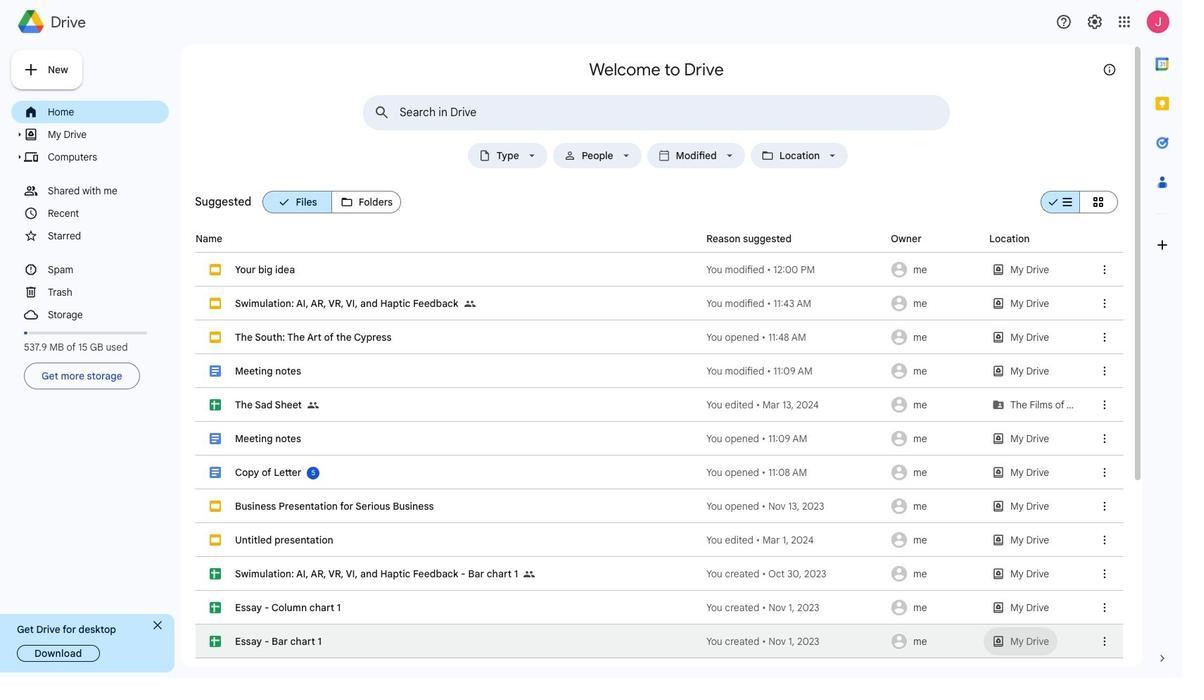 Task type: locate. For each thing, give the bounding box(es) containing it.
owned by me element for you edited • mar 13, 2024 element
[[887, 388, 986, 422]]

12 owned by me element from the top
[[887, 625, 986, 658]]

google sheets image for google sheets: swimulation: ai, ar, vr, vi, and haptic feedback - bar chart 1 element
[[210, 568, 221, 580]]

you opened • 11:48 am element
[[707, 330, 887, 344]]

0 vertical spatial google sheets image
[[210, 399, 221, 411]]

2 google sheets image from the top
[[210, 568, 221, 580]]

owned by me element for you opened • 11:08 am "element"
[[887, 456, 986, 489]]

2 google docs image from the top
[[210, 433, 221, 444]]

1 owned by me element from the top
[[887, 253, 986, 287]]

google slides image
[[210, 298, 221, 309], [210, 332, 221, 343]]

4 owned by me element from the top
[[887, 354, 986, 388]]

google sheets: essay - bar chart 1 element
[[235, 635, 322, 648]]

1 vertical spatial google sheets image
[[210, 636, 221, 647]]

owned by me element
[[887, 253, 986, 287], [887, 287, 986, 320], [887, 320, 986, 354], [887, 354, 986, 388], [887, 388, 986, 422], [887, 422, 986, 456], [887, 456, 986, 489], [887, 489, 986, 523], [887, 523, 986, 557], [887, 557, 986, 591], [887, 591, 986, 625], [887, 625, 986, 658]]

1 google sheets image from the top
[[210, 602, 221, 613]]

google docs: meeting notes element for 8th cell from the bottom
[[235, 432, 301, 445]]

shared image
[[464, 299, 476, 310], [308, 388, 325, 422], [308, 400, 319, 411], [524, 557, 541, 591], [524, 569, 535, 580], [293, 658, 310, 678]]

google docs image
[[210, 365, 221, 377], [210, 433, 221, 444]]

google sheets: swimulation: ai, ar, vr, vi, and haptic feedback - bar chart 1 element
[[235, 568, 518, 580]]

google sheets image for google sheets: the sad sheet element
[[210, 399, 221, 411]]

1 vertical spatial google slides image
[[210, 332, 221, 343]]

3 cell from the top
[[196, 320, 1124, 354]]

you edited • mar 13, 2024 element
[[707, 398, 887, 412]]

tree
[[11, 101, 169, 326]]

3 owned by me element from the top
[[887, 320, 986, 354]]

cell
[[196, 253, 1124, 287], [196, 287, 1124, 320], [196, 320, 1124, 354], [196, 354, 1124, 388], [196, 388, 1124, 422], [196, 422, 1124, 456], [196, 456, 1124, 489], [196, 489, 1124, 523], [196, 523, 1124, 557], [196, 557, 1124, 591], [196, 591, 1124, 625], [196, 625, 1124, 658], [196, 658, 1124, 678]]

google sheets image
[[210, 602, 221, 613], [210, 636, 221, 647]]

1 you created • nov 1, 2023 element from the top
[[707, 601, 887, 615]]

1 google docs image from the top
[[210, 365, 221, 377]]

owned by me element for you edited • mar 1, 2024 element
[[887, 523, 986, 557]]

1 google slides image from the top
[[210, 264, 221, 275]]

2 you created • nov 1, 2023 element from the top
[[707, 634, 887, 649]]

tree item
[[11, 101, 169, 123]]

you opened • 11:09 am element
[[707, 432, 887, 446]]

google slides image for 11th cell from the bottom
[[210, 332, 221, 343]]

google docs image for google docs: meeting notes element corresponding to 8th cell from the bottom
[[210, 433, 221, 444]]

Files radio
[[263, 185, 332, 219]]

0 vertical spatial google slides image
[[210, 264, 221, 275]]

1 cell from the top
[[196, 253, 1124, 287]]

2 vertical spatial google slides image
[[210, 534, 221, 546]]

owned by me element for you opened • 11:09 am "element" on the bottom
[[887, 422, 986, 456]]

1 google docs: meeting notes element from the top
[[235, 365, 301, 377]]

owned by me element for you created • oct 30, 2023 element
[[887, 557, 986, 591]]

Search in Drive field
[[400, 106, 918, 120]]

trashed items element
[[48, 283, 167, 301]]

tab list
[[1144, 44, 1183, 639]]

items shared with me element
[[48, 182, 167, 200]]

8 owned by me element from the top
[[887, 489, 986, 523]]

1 vertical spatial google docs: meeting notes element
[[235, 432, 301, 445]]

you created • nov 1, 2023 element for 11th cell from the top
[[707, 601, 887, 615]]

google docs: meeting notes element up google sheets: the sad sheet element
[[235, 365, 301, 377]]

10 cell from the top
[[196, 557, 1124, 591]]

you created • nov 1, 2023 element
[[707, 601, 887, 615], [707, 634, 887, 649]]

9 owned by me element from the top
[[887, 523, 986, 557]]

7 owned by me element from the top
[[887, 456, 986, 489]]

6 owned by me element from the top
[[887, 422, 986, 456]]

10 owned by me element from the top
[[887, 557, 986, 591]]

google slides: swimulation: ai, ar, vr, vi, and haptic feedback element
[[235, 297, 459, 310]]

you created • nov 1, 2023 element for 12th cell
[[707, 634, 887, 649]]

toolbar
[[1117, 44, 1135, 87]]

12 cell from the top
[[196, 625, 1124, 658]]

6 cell from the top
[[196, 422, 1124, 456]]

1 google slides image from the top
[[210, 298, 221, 309]]

3 google slides image from the top
[[210, 534, 221, 546]]

5 cell from the top
[[196, 388, 1124, 422]]

owned by me element for you modified • 12:00 pm element
[[887, 253, 986, 287]]

0 vertical spatial google docs image
[[210, 365, 221, 377]]

google sheets image for google sheets: essay - column chart 1 element
[[210, 602, 221, 613]]

2 google docs: meeting notes element from the top
[[235, 432, 301, 445]]

0 vertical spatial you created • nov 1, 2023 element
[[707, 601, 887, 615]]

0 vertical spatial google docs: meeting notes element
[[235, 365, 301, 377]]

8 cell from the top
[[196, 489, 1124, 523]]

spam element
[[48, 261, 167, 279]]

location element
[[777, 150, 823, 161]]

google docs: meeting notes element
[[235, 365, 301, 377], [235, 432, 301, 445]]

2 owned by me element from the top
[[887, 287, 986, 320]]

Grid radio
[[1080, 185, 1119, 219]]

google docs image for google docs: meeting notes element associated with tenth cell from the bottom
[[210, 365, 221, 377]]

you opened • 11:08 am element
[[707, 465, 887, 480]]

2 cell from the top
[[196, 287, 1124, 320]]

13 cell from the top
[[196, 658, 1124, 678]]

Folders radio
[[332, 185, 401, 219]]

1 vertical spatial google sheets image
[[210, 568, 221, 580]]

google docs: meeting notes element up google docs: copy of letter element
[[235, 432, 301, 445]]

1 vertical spatial you created • nov 1, 2023 element
[[707, 634, 887, 649]]

5 owned by me element from the top
[[887, 388, 986, 422]]

List radio
[[1041, 185, 1080, 219]]

shared image inside icon
[[464, 299, 476, 310]]

navigation
[[11, 101, 169, 392]]

owned by me element for you modified • 11:09 am "element"
[[887, 354, 986, 388]]

1 vertical spatial google docs image
[[210, 433, 221, 444]]

google sheets image
[[210, 399, 221, 411], [210, 568, 221, 580]]

google slides image
[[210, 264, 221, 275], [210, 501, 221, 512], [210, 534, 221, 546]]

11 owned by me element from the top
[[887, 591, 986, 625]]

2 google slides image from the top
[[210, 332, 221, 343]]

google slides image for google slides: your big idea element
[[210, 264, 221, 275]]

0 vertical spatial google slides image
[[210, 298, 221, 309]]

1 google sheets image from the top
[[210, 399, 221, 411]]

owned by me element for you opened • nov 13, 2023 "element"
[[887, 489, 986, 523]]

google docs: meeting notes element for tenth cell from the bottom
[[235, 365, 301, 377]]

1 vertical spatial google slides image
[[210, 501, 221, 512]]

2 google slides image from the top
[[210, 501, 221, 512]]

owned by me element for 12th cell's you created • nov 1, 2023 element
[[887, 625, 986, 658]]

0 vertical spatial google sheets image
[[210, 602, 221, 613]]

9 cell from the top
[[196, 523, 1124, 557]]

2 google sheets image from the top
[[210, 636, 221, 647]]



Task type: vqa. For each thing, say whether or not it's contained in the screenshot.
Application
no



Task type: describe. For each thing, give the bounding box(es) containing it.
computers element
[[48, 148, 167, 166]]

google slides: the south: the art of the cypress element
[[235, 331, 392, 344]]

4 cell from the top
[[196, 354, 1124, 388]]

google slides: business presentation for serious business element
[[235, 500, 434, 513]]

you modified • 12:00 pm element
[[707, 263, 887, 277]]

starred items element
[[48, 227, 167, 245]]

google sheets: essay - column chart 1 element
[[235, 601, 341, 614]]

close image
[[154, 621, 162, 630]]

support image
[[1056, 13, 1073, 30]]

modified element
[[674, 150, 720, 161]]

storage element
[[48, 306, 167, 324]]

people element
[[579, 150, 617, 161]]

my drive element
[[48, 125, 167, 144]]

owned by me element for 11th cell from the top you created • nov 1, 2023 element
[[887, 591, 986, 625]]

google slides image for second cell from the top
[[210, 298, 221, 309]]

google sheets image for the google sheets: essay - bar chart 1 element
[[210, 636, 221, 647]]

you edited • mar 1, 2024 element
[[707, 533, 887, 547]]

google sheets: the sad sheet element
[[235, 399, 302, 411]]

google slides: your big idea element
[[235, 263, 295, 276]]

google docs: copy of letter element
[[235, 466, 302, 479]]

you opened • nov 13, 2023 element
[[707, 499, 887, 513]]

shared image
[[464, 287, 481, 320]]

home element
[[48, 103, 167, 121]]

owned by me element for the "you opened • 11:48 am" element
[[887, 320, 986, 354]]

you modified • 11:09 am element
[[707, 364, 887, 378]]

google docs image
[[210, 467, 221, 478]]

pet resume shared google docs image
[[235, 658, 293, 678]]

google slides image for google slides: business presentation for serious business element
[[210, 501, 221, 512]]

7 cell from the top
[[196, 456, 1124, 489]]

owned by me element for you modified • 11:43 am element
[[887, 287, 986, 320]]

google slides image for google slides: untitled presentation element
[[210, 534, 221, 546]]

you modified • 11:43 am element
[[707, 296, 887, 311]]

you created • oct 30, 2023 element
[[707, 567, 887, 581]]

11 cell from the top
[[196, 591, 1124, 625]]

google slides: untitled presentation element
[[235, 534, 334, 546]]

recent items element
[[48, 204, 167, 223]]

type element
[[494, 150, 522, 161]]



